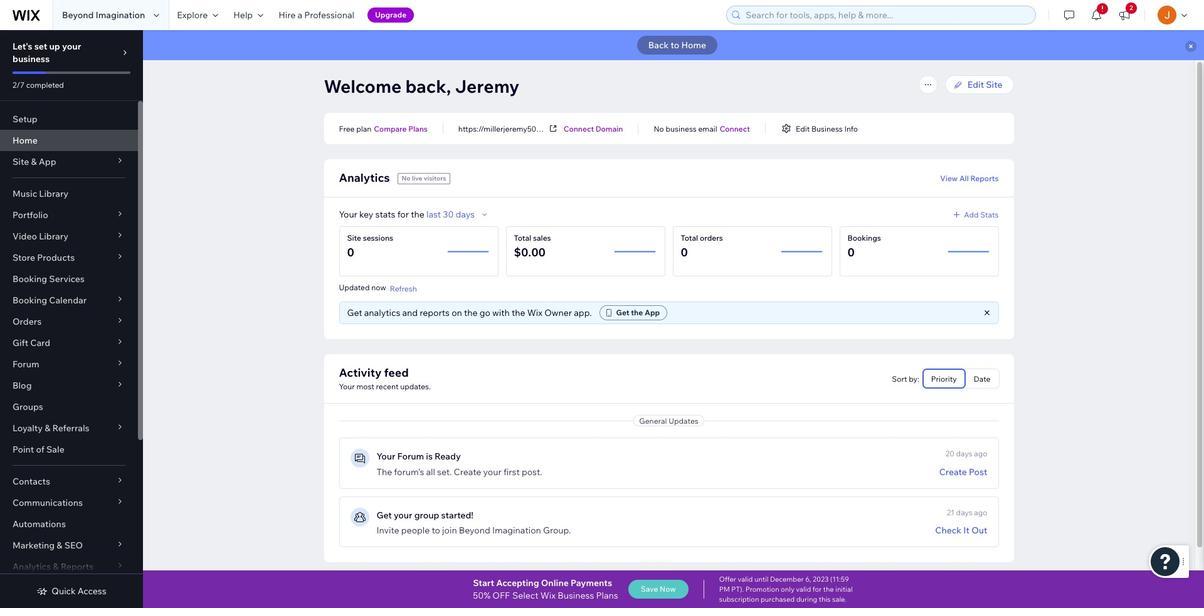 Task type: describe. For each thing, give the bounding box(es) containing it.
your for your key stats for the
[[339, 209, 358, 220]]

last 30 days button
[[427, 209, 490, 220]]

site for site sessions
[[347, 233, 361, 243]]

view all reports button
[[941, 173, 999, 184]]

edit site
[[968, 79, 1003, 90]]

portfolio button
[[0, 205, 138, 226]]

get analytics and reports on the go with the wix owner app.
[[347, 308, 592, 319]]

21
[[947, 508, 955, 518]]

sale
[[46, 444, 65, 456]]

site & app
[[13, 156, 56, 168]]

accepting
[[497, 578, 539, 589]]

connect link
[[720, 123, 750, 134]]

booking for booking calendar
[[13, 295, 47, 306]]

0 vertical spatial beyond
[[62, 9, 94, 21]]

booking services
[[13, 274, 85, 285]]

communications
[[13, 498, 83, 509]]

forum's
[[394, 467, 424, 478]]

set.
[[437, 467, 452, 478]]

visitors
[[424, 174, 446, 183]]

reports
[[420, 308, 450, 319]]

orders
[[700, 233, 723, 243]]

started!
[[442, 510, 474, 522]]

1 horizontal spatial forum
[[398, 451, 424, 463]]

by:
[[909, 374, 920, 384]]

site for site & app
[[13, 156, 29, 168]]

gift card
[[13, 338, 50, 349]]

join
[[442, 525, 457, 537]]

no for no business email connect
[[654, 124, 664, 133]]

app.
[[574, 308, 592, 319]]

add stats
[[965, 210, 999, 219]]

automations link
[[0, 514, 138, 535]]

general updates
[[640, 416, 699, 426]]

edit for edit business info
[[796, 124, 810, 133]]

now
[[660, 585, 676, 594]]

no business email connect
[[654, 124, 750, 133]]

app for site & app
[[39, 156, 56, 168]]

view
[[941, 174, 958, 183]]

invite
[[377, 525, 400, 537]]

general
[[640, 416, 667, 426]]

1 vertical spatial your
[[484, 467, 502, 478]]

2/7 completed
[[13, 80, 64, 90]]

forum button
[[0, 354, 138, 375]]

site sessions
[[347, 233, 394, 243]]

and
[[403, 308, 418, 319]]

0 vertical spatial wix
[[528, 308, 543, 319]]

3 0 from the left
[[848, 245, 855, 260]]

first
[[504, 467, 520, 478]]

booking services link
[[0, 269, 138, 290]]

1 vertical spatial valid
[[797, 586, 812, 594]]

loyalty
[[13, 423, 43, 434]]

gift
[[13, 338, 28, 349]]

pm
[[720, 586, 730, 594]]

on
[[452, 308, 462, 319]]

products
[[37, 252, 75, 264]]

get your group started!
[[377, 510, 474, 522]]

subscription
[[720, 596, 760, 604]]

0 horizontal spatial for
[[398, 209, 409, 220]]

group
[[415, 510, 440, 522]]

total sales
[[514, 233, 551, 243]]

all
[[960, 174, 969, 183]]

check it out button
[[936, 525, 988, 537]]

offer valid until december 6, 2023 (11:59 pm pt). promotion only valid for the initial subscription purchased during this sale.
[[720, 575, 853, 604]]

1 horizontal spatial beyond
[[459, 525, 491, 537]]

get for get the app
[[617, 308, 630, 318]]

priority
[[932, 375, 958, 384]]

library for music library
[[39, 188, 68, 200]]

edit business info
[[796, 124, 858, 133]]

to inside back to home button
[[671, 40, 680, 51]]

2
[[1130, 4, 1134, 12]]

priority button
[[924, 370, 966, 388]]

blog button
[[0, 375, 138, 397]]

music
[[13, 188, 37, 200]]

groups
[[13, 402, 43, 413]]

start
[[473, 578, 495, 589]]

most
[[357, 382, 375, 392]]

referrals
[[52, 423, 89, 434]]

domain
[[596, 124, 623, 133]]

library for video library
[[39, 231, 68, 242]]

free
[[339, 124, 355, 133]]

days for first
[[957, 449, 973, 459]]

store products button
[[0, 247, 138, 269]]

loyalty & referrals
[[13, 423, 89, 434]]

(11:59
[[831, 575, 850, 584]]

edit for edit site
[[968, 79, 985, 90]]

2 connect from the left
[[720, 124, 750, 133]]

seo
[[64, 540, 83, 552]]

back to home alert
[[143, 30, 1205, 60]]

updated
[[339, 283, 370, 292]]

days for group.
[[957, 508, 973, 518]]

20 days ago
[[946, 449, 988, 459]]

select
[[513, 591, 539, 602]]

contacts
[[13, 476, 50, 488]]

hire a professional link
[[271, 0, 362, 30]]

ago for create post
[[975, 449, 988, 459]]

20
[[946, 449, 955, 459]]

business inside let's set up your business
[[13, 53, 50, 65]]

payments
[[571, 578, 613, 589]]

ago for check it out
[[975, 508, 988, 518]]

1 vertical spatial business
[[666, 124, 697, 133]]

add stats button
[[952, 209, 999, 220]]

all
[[426, 467, 436, 478]]

create post
[[940, 467, 988, 478]]

& for marketing
[[57, 540, 62, 552]]

30
[[443, 209, 454, 220]]

& for analytics
[[53, 562, 59, 573]]

the forum's all set. create your first post.
[[377, 467, 543, 478]]

0 for total
[[681, 245, 688, 260]]



Task type: vqa. For each thing, say whether or not it's contained in the screenshot.
Plans inside the start accepting online payments 50% off select wix business plans
yes



Task type: locate. For each thing, give the bounding box(es) containing it.
gift card button
[[0, 333, 138, 354]]

get down updated
[[347, 308, 362, 319]]

for inside offer valid until december 6, 2023 (11:59 pm pt). promotion only valid for the initial subscription purchased during this sale.
[[813, 586, 822, 594]]

get for get analytics and reports on the go with the wix owner app.
[[347, 308, 362, 319]]

your
[[62, 41, 81, 52], [484, 467, 502, 478], [394, 510, 413, 522]]

valid up pt).
[[738, 575, 753, 584]]

until
[[755, 575, 769, 584]]

1 horizontal spatial no
[[654, 124, 664, 133]]

0 vertical spatial edit
[[968, 79, 985, 90]]

0 down bookings
[[848, 245, 855, 260]]

no for no live visitors
[[402, 174, 411, 183]]

analytics down marketing
[[13, 562, 51, 573]]

get the app
[[617, 308, 660, 318]]

1 vertical spatial imagination
[[493, 525, 541, 537]]

the inside button
[[631, 308, 643, 318]]

1 horizontal spatial plans
[[596, 591, 619, 602]]

2 total from the left
[[681, 233, 699, 243]]

2 booking from the top
[[13, 295, 47, 306]]

point of sale link
[[0, 439, 138, 461]]

the
[[411, 209, 425, 220], [464, 308, 478, 319], [512, 308, 526, 319], [631, 308, 643, 318], [824, 586, 834, 594]]

beyond down the started!
[[459, 525, 491, 537]]

music library
[[13, 188, 68, 200]]

0 vertical spatial valid
[[738, 575, 753, 584]]

the right "on"
[[464, 308, 478, 319]]

business down payments
[[558, 591, 595, 602]]

business left email
[[666, 124, 697, 133]]

1 vertical spatial wix
[[541, 591, 556, 602]]

calendar
[[49, 295, 87, 306]]

point
[[13, 444, 34, 456]]

total for 0
[[681, 233, 699, 243]]

card
[[30, 338, 50, 349]]

reports inside popup button
[[61, 562, 94, 573]]

to right the back
[[671, 40, 680, 51]]

connect left domain
[[564, 124, 594, 133]]

back to home button
[[637, 36, 718, 55]]

create right 'set.'
[[454, 467, 482, 478]]

0 horizontal spatial business
[[13, 53, 50, 65]]

ready
[[435, 451, 461, 463]]

1 vertical spatial library
[[39, 231, 68, 242]]

1 horizontal spatial total
[[681, 233, 699, 243]]

0 horizontal spatial 0
[[347, 245, 355, 260]]

1 vertical spatial to
[[432, 525, 441, 537]]

your left most
[[339, 382, 355, 392]]

50%
[[473, 591, 491, 602]]

0 horizontal spatial home
[[13, 135, 38, 146]]

wix inside start accepting online payments 50% off select wix business plans
[[541, 591, 556, 602]]

library inside 'link'
[[39, 188, 68, 200]]

get up invite
[[377, 510, 392, 522]]

to left join
[[432, 525, 441, 537]]

1 library from the top
[[39, 188, 68, 200]]

offer
[[720, 575, 737, 584]]

2 horizontal spatial get
[[617, 308, 630, 318]]

your up the
[[377, 451, 396, 463]]

email
[[699, 124, 718, 133]]

people
[[402, 525, 430, 537]]

your left first
[[484, 467, 502, 478]]

0 horizontal spatial get
[[347, 308, 362, 319]]

the up this
[[824, 586, 834, 594]]

library up products
[[39, 231, 68, 242]]

get right 'app.'
[[617, 308, 630, 318]]

2 vertical spatial days
[[957, 508, 973, 518]]

0 down the site sessions
[[347, 245, 355, 260]]

booking inside popup button
[[13, 295, 47, 306]]

1 horizontal spatial business
[[666, 124, 697, 133]]

connect right email
[[720, 124, 750, 133]]

help
[[234, 9, 253, 21]]

beyond up let's set up your business at top
[[62, 9, 94, 21]]

stats
[[376, 209, 396, 220]]

site inside popup button
[[13, 156, 29, 168]]

the inside offer valid until december 6, 2023 (11:59 pm pt). promotion only valid for the initial subscription purchased during this sale.
[[824, 586, 834, 594]]

0 horizontal spatial business
[[558, 591, 595, 602]]

0 horizontal spatial imagination
[[96, 9, 145, 21]]

0 vertical spatial business
[[812, 124, 843, 133]]

1 horizontal spatial for
[[813, 586, 822, 594]]

1 total from the left
[[514, 233, 532, 243]]

1 horizontal spatial to
[[671, 40, 680, 51]]

back
[[649, 40, 669, 51]]

21 days ago
[[947, 508, 988, 518]]

1 vertical spatial app
[[645, 308, 660, 318]]

0 horizontal spatial valid
[[738, 575, 753, 584]]

1 vertical spatial your
[[339, 382, 355, 392]]

library inside popup button
[[39, 231, 68, 242]]

plans down payments
[[596, 591, 619, 602]]

& for site
[[31, 156, 37, 168]]

quick
[[52, 586, 76, 597]]

your inside activity feed your most recent updates.
[[339, 382, 355, 392]]

professional
[[304, 9, 355, 21]]

create down 20
[[940, 467, 968, 478]]

start accepting online payments 50% off select wix business plans
[[473, 578, 619, 602]]

0 horizontal spatial reports
[[61, 562, 94, 573]]

business inside start accepting online payments 50% off select wix business plans
[[558, 591, 595, 602]]

get inside button
[[617, 308, 630, 318]]

info
[[845, 124, 858, 133]]

total for $0.00
[[514, 233, 532, 243]]

explore
[[177, 9, 208, 21]]

1 horizontal spatial business
[[812, 124, 843, 133]]

stats
[[981, 210, 999, 219]]

Search for tools, apps, help & more... field
[[742, 6, 1032, 24]]

your up people
[[394, 510, 413, 522]]

1 vertical spatial home
[[13, 135, 38, 146]]

this
[[819, 596, 831, 604]]

0 for site
[[347, 245, 355, 260]]

1 ago from the top
[[975, 449, 988, 459]]

1 vertical spatial plans
[[596, 591, 619, 602]]

0 vertical spatial plans
[[409, 124, 428, 133]]

total orders
[[681, 233, 723, 243]]

save now
[[641, 585, 676, 594]]

ago
[[975, 449, 988, 459], [975, 508, 988, 518]]

& down marketing & seo
[[53, 562, 59, 573]]

1 0 from the left
[[347, 245, 355, 260]]

0 horizontal spatial analytics
[[13, 562, 51, 573]]

0 vertical spatial imagination
[[96, 9, 145, 21]]

home inside the sidebar element
[[13, 135, 38, 146]]

1 booking from the top
[[13, 274, 47, 285]]

0 vertical spatial home
[[682, 40, 707, 51]]

off
[[493, 591, 510, 602]]

2 button
[[1111, 0, 1139, 30]]

reports right all
[[971, 174, 999, 183]]

sort
[[893, 374, 908, 384]]

key
[[360, 209, 374, 220]]

library up portfolio dropdown button in the left of the page
[[39, 188, 68, 200]]

wix down the online
[[541, 591, 556, 602]]

ago up post
[[975, 449, 988, 459]]

1 horizontal spatial home
[[682, 40, 707, 51]]

days
[[456, 209, 475, 220], [957, 449, 973, 459], [957, 508, 973, 518]]

let's set up your business
[[13, 41, 81, 65]]

activity feed your most recent updates.
[[339, 366, 431, 392]]

updates.
[[401, 382, 431, 392]]

no left live
[[402, 174, 411, 183]]

setup
[[13, 114, 37, 125]]

marketing & seo button
[[0, 535, 138, 557]]

2/7
[[13, 80, 25, 90]]

0 vertical spatial your
[[339, 209, 358, 220]]

business left info
[[812, 124, 843, 133]]

with
[[493, 308, 510, 319]]

add
[[965, 210, 979, 219]]

0 horizontal spatial forum
[[13, 359, 39, 370]]

contacts button
[[0, 471, 138, 493]]

your inside let's set up your business
[[62, 41, 81, 52]]

1 horizontal spatial valid
[[797, 586, 812, 594]]

1 vertical spatial forum
[[398, 451, 424, 463]]

analytics
[[339, 171, 390, 185], [13, 562, 51, 573]]

1 vertical spatial edit
[[796, 124, 810, 133]]

1 horizontal spatial your
[[394, 510, 413, 522]]

reports for view all reports
[[971, 174, 999, 183]]

the right 'app.'
[[631, 308, 643, 318]]

0 vertical spatial app
[[39, 156, 56, 168]]

0 horizontal spatial connect
[[564, 124, 594, 133]]

0 vertical spatial to
[[671, 40, 680, 51]]

2 vertical spatial site
[[347, 233, 361, 243]]

2 library from the top
[[39, 231, 68, 242]]

1 vertical spatial for
[[813, 586, 822, 594]]

your right up on the top left of page
[[62, 41, 81, 52]]

automations
[[13, 519, 66, 530]]

total left the orders
[[681, 233, 699, 243]]

hire
[[279, 9, 296, 21]]

pt).
[[732, 586, 744, 594]]

no live visitors
[[402, 174, 446, 183]]

& for loyalty
[[45, 423, 50, 434]]

1 vertical spatial booking
[[13, 295, 47, 306]]

analytics for analytics
[[339, 171, 390, 185]]

plans right compare
[[409, 124, 428, 133]]

1 vertical spatial reports
[[61, 562, 94, 573]]

0 horizontal spatial app
[[39, 156, 56, 168]]

last
[[427, 209, 441, 220]]

your for your forum is ready
[[377, 451, 396, 463]]

0 horizontal spatial create
[[454, 467, 482, 478]]

& inside dropdown button
[[45, 423, 50, 434]]

edit inside button
[[796, 124, 810, 133]]

home down setup
[[13, 135, 38, 146]]

days right 30 in the left of the page
[[456, 209, 475, 220]]

business down let's
[[13, 53, 50, 65]]

valid
[[738, 575, 753, 584], [797, 586, 812, 594]]

analytics
[[364, 308, 401, 319]]

1 create from the left
[[454, 467, 482, 478]]

1 vertical spatial beyond
[[459, 525, 491, 537]]

0 vertical spatial forum
[[13, 359, 39, 370]]

updates
[[669, 416, 699, 426]]

reports inside "button"
[[971, 174, 999, 183]]

marketing
[[13, 540, 55, 552]]

analytics inside 'analytics & reports' popup button
[[13, 562, 51, 573]]

1 horizontal spatial get
[[377, 510, 392, 522]]

0 horizontal spatial your
[[62, 41, 81, 52]]

0 horizontal spatial site
[[13, 156, 29, 168]]

promotion
[[746, 586, 780, 594]]

0 vertical spatial for
[[398, 209, 409, 220]]

booking calendar
[[13, 295, 87, 306]]

2 vertical spatial your
[[394, 510, 413, 522]]

wix left owner
[[528, 308, 543, 319]]

get for get your group started!
[[377, 510, 392, 522]]

connect domain
[[564, 124, 623, 133]]

0 horizontal spatial to
[[432, 525, 441, 537]]

sort by:
[[893, 374, 920, 384]]

1 horizontal spatial reports
[[971, 174, 999, 183]]

0 vertical spatial no
[[654, 124, 664, 133]]

back to home
[[649, 40, 707, 51]]

booking up orders
[[13, 295, 47, 306]]

post
[[970, 467, 988, 478]]

0 horizontal spatial edit
[[796, 124, 810, 133]]

jeremy
[[455, 75, 520, 97]]

edit business info button
[[781, 123, 858, 134]]

video library
[[13, 231, 68, 242]]

ago up out
[[975, 508, 988, 518]]

updated now refresh
[[339, 283, 417, 293]]

1 horizontal spatial connect
[[720, 124, 750, 133]]

2 horizontal spatial 0
[[848, 245, 855, 260]]

forum
[[13, 359, 39, 370], [398, 451, 424, 463]]

1 vertical spatial days
[[957, 449, 973, 459]]

business inside button
[[812, 124, 843, 133]]

0 down total orders
[[681, 245, 688, 260]]

plans inside start accepting online payments 50% off select wix business plans
[[596, 591, 619, 602]]

home inside button
[[682, 40, 707, 51]]

sidebar element
[[0, 30, 143, 609]]

your forum is ready
[[377, 451, 461, 463]]

1 horizontal spatial site
[[347, 233, 361, 243]]

& right loyalty
[[45, 423, 50, 434]]

booking for booking services
[[13, 274, 47, 285]]

only
[[781, 586, 795, 594]]

1 horizontal spatial analytics
[[339, 171, 390, 185]]

0 vertical spatial booking
[[13, 274, 47, 285]]

sales
[[533, 233, 551, 243]]

app inside button
[[645, 308, 660, 318]]

1 horizontal spatial app
[[645, 308, 660, 318]]

0 vertical spatial site
[[987, 79, 1003, 90]]

1 vertical spatial site
[[13, 156, 29, 168]]

business
[[13, 53, 50, 65], [666, 124, 697, 133]]

2 ago from the top
[[975, 508, 988, 518]]

0 vertical spatial analytics
[[339, 171, 390, 185]]

0 vertical spatial days
[[456, 209, 475, 220]]

1 horizontal spatial create
[[940, 467, 968, 478]]

reports down seo
[[61, 562, 94, 573]]

1 vertical spatial no
[[402, 174, 411, 183]]

1 horizontal spatial 0
[[681, 245, 688, 260]]

home
[[682, 40, 707, 51], [13, 135, 38, 146]]

reports for analytics & reports
[[61, 562, 94, 573]]

0 vertical spatial your
[[62, 41, 81, 52]]

0 vertical spatial ago
[[975, 449, 988, 459]]

no left email
[[654, 124, 664, 133]]

last 30 days
[[427, 209, 475, 220]]

app inside popup button
[[39, 156, 56, 168]]

for down 2023
[[813, 586, 822, 594]]

booking down 'store'
[[13, 274, 47, 285]]

plan
[[357, 124, 372, 133]]

1 vertical spatial business
[[558, 591, 595, 602]]

1 horizontal spatial imagination
[[493, 525, 541, 537]]

upgrade button
[[368, 8, 414, 23]]

valid up during
[[797, 586, 812, 594]]

1 connect from the left
[[564, 124, 594, 133]]

analytics for analytics & reports
[[13, 562, 51, 573]]

1 vertical spatial ago
[[975, 508, 988, 518]]

completed
[[26, 80, 64, 90]]

for right stats
[[398, 209, 409, 220]]

& up music library
[[31, 156, 37, 168]]

forum up blog at the bottom left of page
[[13, 359, 39, 370]]

2 vertical spatial your
[[377, 451, 396, 463]]

analytics up key
[[339, 171, 390, 185]]

marketing & seo
[[13, 540, 83, 552]]

booking calendar button
[[0, 290, 138, 311]]

1 horizontal spatial edit
[[968, 79, 985, 90]]

the right with
[[512, 308, 526, 319]]

0 horizontal spatial beyond
[[62, 9, 94, 21]]

0 horizontal spatial no
[[402, 174, 411, 183]]

2 0 from the left
[[681, 245, 688, 260]]

days right 21
[[957, 508, 973, 518]]

analytics & reports
[[13, 562, 94, 573]]

0 vertical spatial reports
[[971, 174, 999, 183]]

0 vertical spatial business
[[13, 53, 50, 65]]

december
[[771, 575, 804, 584]]

home right the back
[[682, 40, 707, 51]]

& left seo
[[57, 540, 62, 552]]

app for get the app
[[645, 308, 660, 318]]

0 horizontal spatial plans
[[409, 124, 428, 133]]

forum up forum's
[[398, 451, 424, 463]]

2 horizontal spatial site
[[987, 79, 1003, 90]]

out
[[972, 525, 988, 537]]

1 vertical spatial analytics
[[13, 562, 51, 573]]

0 horizontal spatial total
[[514, 233, 532, 243]]

total up $0.00
[[514, 233, 532, 243]]

go
[[480, 308, 491, 319]]

your left key
[[339, 209, 358, 220]]

point of sale
[[13, 444, 65, 456]]

services
[[49, 274, 85, 285]]

reports
[[971, 174, 999, 183], [61, 562, 94, 573]]

2 horizontal spatial your
[[484, 467, 502, 478]]

0 vertical spatial library
[[39, 188, 68, 200]]

days right 20
[[957, 449, 973, 459]]

forum inside popup button
[[13, 359, 39, 370]]

the left last
[[411, 209, 425, 220]]

business
[[812, 124, 843, 133], [558, 591, 595, 602]]

0
[[347, 245, 355, 260], [681, 245, 688, 260], [848, 245, 855, 260]]

2 create from the left
[[940, 467, 968, 478]]



